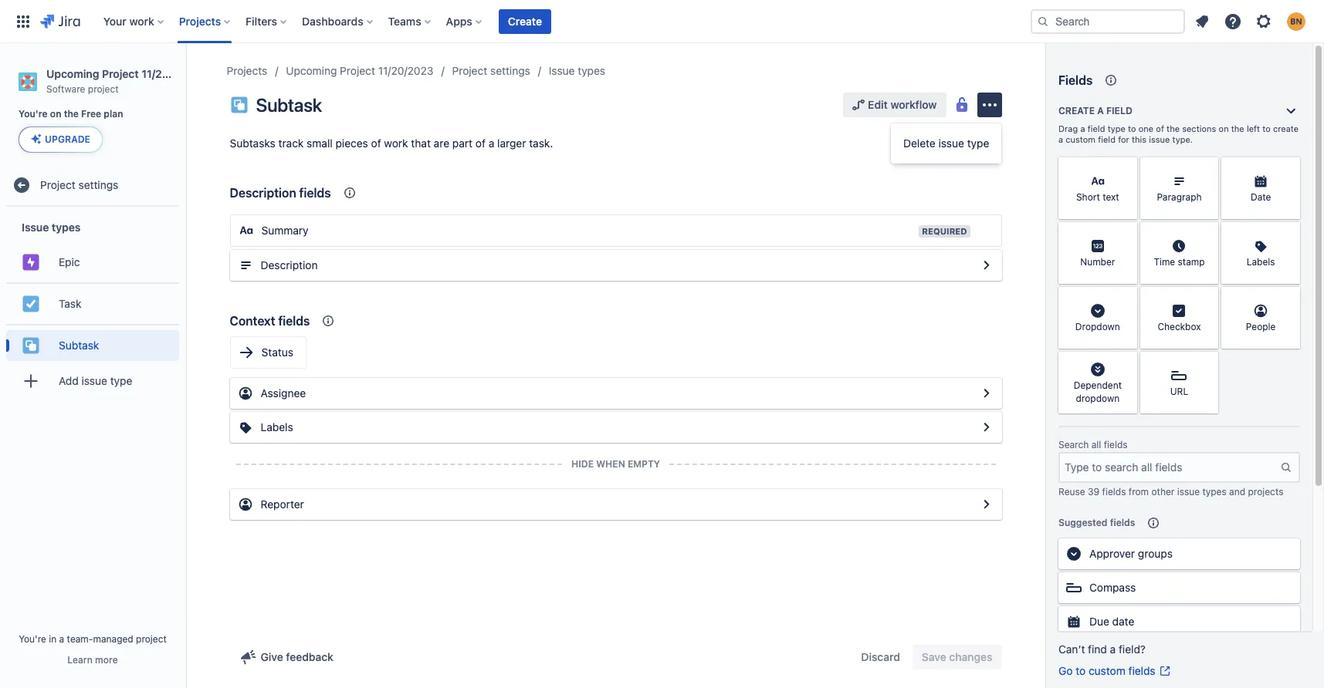 Task type: describe. For each thing, give the bounding box(es) containing it.
context fields
[[230, 314, 310, 328]]

due
[[1090, 616, 1110, 629]]

drag
[[1059, 124, 1078, 134]]

description for description
[[261, 259, 318, 272]]

checkbox
[[1158, 322, 1201, 333]]

more information image for time stamp
[[1199, 224, 1217, 243]]

discard
[[861, 651, 900, 664]]

one
[[1139, 124, 1154, 134]]

dashboards
[[302, 14, 363, 27]]

short text
[[1077, 192, 1120, 203]]

workflow
[[891, 98, 937, 111]]

project inside upcoming project 11/20/2023 software project
[[102, 67, 139, 80]]

go
[[1059, 665, 1073, 678]]

create button
[[499, 9, 551, 34]]

notifications image
[[1193, 12, 1212, 31]]

summary
[[261, 224, 309, 237]]

more
[[95, 655, 118, 667]]

reuse 39 fields from other issue types and projects
[[1059, 487, 1284, 498]]

task
[[59, 297, 81, 310]]

1 vertical spatial custom
[[1089, 665, 1126, 678]]

1 horizontal spatial project settings link
[[452, 62, 530, 80]]

your work button
[[99, 9, 170, 34]]

other
[[1152, 487, 1175, 498]]

search all fields
[[1059, 439, 1128, 451]]

subtask inside subtask link
[[59, 339, 99, 352]]

2 horizontal spatial the
[[1232, 124, 1245, 134]]

are
[[434, 137, 450, 150]]

upcoming project 11/20/2023 link
[[286, 62, 434, 80]]

upcoming for upcoming project 11/20/2023 software project
[[46, 67, 99, 80]]

that
[[411, 137, 431, 150]]

go to custom fields link
[[1059, 664, 1171, 680]]

search
[[1059, 439, 1089, 451]]

when
[[596, 459, 625, 470]]

you're for you're in a team-managed project
[[19, 634, 46, 646]]

track
[[278, 137, 304, 150]]

upcoming project 11/20/2023
[[286, 64, 434, 77]]

a right in in the bottom left of the page
[[59, 634, 64, 646]]

you're in a team-managed project
[[19, 634, 167, 646]]

can't
[[1059, 643, 1085, 656]]

to inside "go to custom fields" link
[[1076, 665, 1086, 678]]

upcoming project 11/20/2023 software project
[[46, 67, 200, 95]]

pieces
[[336, 137, 368, 150]]

labels for open field configuration image in the labels button
[[261, 421, 293, 434]]

issue types for group containing issue types
[[22, 221, 81, 234]]

small
[[307, 137, 333, 150]]

discard button
[[852, 646, 910, 670]]

issue inside button
[[939, 137, 965, 150]]

banner containing your work
[[0, 0, 1325, 43]]

subtasks
[[230, 137, 276, 150]]

fields left the more information about the suggested fields image
[[1110, 517, 1136, 529]]

epic link
[[6, 247, 179, 278]]

projects link
[[227, 62, 267, 80]]

people
[[1246, 322, 1276, 333]]

fields right 39 on the bottom right of the page
[[1103, 487, 1126, 498]]

projects for projects link
[[227, 64, 267, 77]]

time
[[1154, 257, 1176, 268]]

context
[[230, 314, 275, 328]]

you're on the free plan
[[19, 108, 123, 120]]

epic
[[59, 256, 80, 269]]

delete issue type button
[[891, 128, 1002, 159]]

add issue type image
[[22, 373, 40, 391]]

a right drag
[[1081, 124, 1086, 134]]

reporter button
[[230, 490, 1002, 521]]

due date
[[1090, 616, 1135, 629]]

issue types link
[[549, 62, 606, 80]]

assignee
[[261, 387, 306, 400]]

part
[[452, 137, 473, 150]]

type for add issue type
[[110, 375, 132, 388]]

teams button
[[384, 9, 437, 34]]

0 vertical spatial settings
[[490, 64, 530, 77]]

url
[[1171, 386, 1189, 398]]

projects button
[[174, 9, 236, 34]]

project down "upgrade" button
[[40, 178, 75, 191]]

delete issue type
[[904, 137, 990, 150]]

this
[[1132, 134, 1147, 144]]

apps
[[446, 14, 473, 27]]

your profile and settings image
[[1287, 12, 1306, 31]]

type.
[[1173, 134, 1193, 144]]

required
[[922, 226, 967, 236]]

apps button
[[442, 9, 488, 34]]

1 horizontal spatial to
[[1128, 124, 1137, 134]]

learn
[[67, 655, 93, 667]]

field?
[[1119, 643, 1146, 656]]

a down more information about the fields "image"
[[1098, 105, 1104, 117]]

stamp
[[1178, 257, 1205, 268]]

upgrade
[[45, 134, 90, 145]]

more information about the context fields image
[[340, 184, 359, 202]]

plan
[[104, 108, 123, 120]]

date
[[1113, 616, 1135, 629]]

on inside drag a field type to one of the sections on the left to create a custom field for this issue type.
[[1219, 124, 1229, 134]]

dependent
[[1074, 380, 1122, 391]]

approver
[[1090, 548, 1135, 561]]

upgrade button
[[19, 128, 102, 152]]

labels for labels's more information image
[[1247, 257, 1276, 268]]

filters
[[246, 14, 277, 27]]

for
[[1118, 134, 1130, 144]]

issue for issue types link
[[549, 64, 575, 77]]

give feedback button
[[230, 646, 343, 670]]

dropdown
[[1076, 322, 1121, 333]]

more information image for labels
[[1280, 224, 1299, 243]]

fields left more information about the context fields image at left top
[[278, 314, 310, 328]]

0 horizontal spatial settings
[[78, 178, 118, 191]]

empty
[[628, 459, 660, 470]]

work inside your work popup button
[[129, 14, 154, 27]]

learn more button
[[67, 655, 118, 667]]

search image
[[1037, 15, 1050, 27]]

2 vertical spatial types
[[1203, 487, 1227, 498]]

Search field
[[1031, 9, 1186, 34]]

open field configuration image
[[977, 496, 996, 514]]

feedback
[[286, 651, 334, 664]]

field for create
[[1107, 105, 1133, 117]]

drag a field type to one of the sections on the left to create a custom field for this issue type.
[[1059, 124, 1299, 144]]

0 horizontal spatial project settings
[[40, 178, 118, 191]]

settings image
[[1255, 12, 1274, 31]]

projects for projects dropdown button
[[179, 14, 221, 27]]

more information image for dependent dropdown
[[1117, 354, 1136, 372]]



Task type: locate. For each thing, give the bounding box(es) containing it.
0 vertical spatial custom
[[1066, 134, 1096, 144]]

hide
[[571, 459, 594, 470]]

issue
[[549, 64, 575, 77], [22, 221, 49, 234]]

description inside button
[[261, 259, 318, 272]]

issue down create button
[[549, 64, 575, 77]]

1 horizontal spatial subtask
[[256, 94, 322, 116]]

1 vertical spatial you're
[[19, 634, 46, 646]]

project settings link down upgrade
[[6, 170, 179, 201]]

0 vertical spatial labels
[[1247, 257, 1276, 268]]

0 horizontal spatial 11/20/2023
[[142, 67, 200, 80]]

suggested fields
[[1059, 517, 1136, 529]]

issue up the epic link
[[22, 221, 49, 234]]

on up "upgrade" button
[[50, 108, 61, 120]]

upcoming up software
[[46, 67, 99, 80]]

create
[[1274, 124, 1299, 134]]

0 vertical spatial create
[[508, 14, 542, 27]]

more information image for short text
[[1117, 159, 1136, 178]]

0 vertical spatial types
[[578, 64, 606, 77]]

filters button
[[241, 9, 293, 34]]

and
[[1230, 487, 1246, 498]]

a down drag
[[1059, 134, 1064, 144]]

fields right all at right bottom
[[1104, 439, 1128, 451]]

more information about the fields image
[[1102, 71, 1121, 90]]

approver groups
[[1090, 548, 1173, 561]]

type down subtask link
[[110, 375, 132, 388]]

of right one
[[1156, 124, 1165, 134]]

1 horizontal spatial of
[[476, 137, 486, 150]]

this link will be opened in a new tab image
[[1159, 666, 1171, 678]]

dashboards button
[[297, 9, 379, 34]]

text
[[1103, 192, 1120, 203]]

1 horizontal spatial issue types
[[549, 64, 606, 77]]

to
[[1128, 124, 1137, 134], [1263, 124, 1271, 134], [1076, 665, 1086, 678]]

on right sections at the top of the page
[[1219, 124, 1229, 134]]

1 vertical spatial project settings link
[[6, 170, 179, 201]]

of right "part"
[[476, 137, 486, 150]]

type up for at the right top of the page
[[1108, 124, 1126, 134]]

appswitcher icon image
[[14, 12, 32, 31]]

issue right add
[[82, 375, 107, 388]]

type down "more options" image
[[968, 137, 990, 150]]

2 vertical spatial field
[[1098, 134, 1116, 144]]

1 you're from the top
[[19, 108, 48, 120]]

upcoming for upcoming project 11/20/2023
[[286, 64, 337, 77]]

1 vertical spatial labels
[[261, 421, 293, 434]]

1 horizontal spatial 11/20/2023
[[378, 64, 434, 77]]

types for issue types link
[[578, 64, 606, 77]]

task link
[[6, 289, 179, 320]]

3 open field configuration image from the top
[[977, 419, 996, 437]]

0 horizontal spatial projects
[[179, 14, 221, 27]]

work left that
[[384, 137, 408, 150]]

subtasks track small pieces of work that are part of a larger task.
[[230, 137, 553, 150]]

issue types inside group
[[22, 221, 81, 234]]

to right go
[[1076, 665, 1086, 678]]

approver groups button
[[1059, 539, 1301, 570]]

to right left
[[1263, 124, 1271, 134]]

0 horizontal spatial to
[[1076, 665, 1086, 678]]

projects up sidebar navigation image
[[179, 14, 221, 27]]

0 vertical spatial you're
[[19, 108, 48, 120]]

subtask up track
[[256, 94, 322, 116]]

2 horizontal spatial to
[[1263, 124, 1271, 134]]

description down summary
[[261, 259, 318, 272]]

1 vertical spatial types
[[52, 221, 81, 234]]

more information image for date
[[1280, 159, 1299, 178]]

add issue type
[[59, 375, 132, 388]]

11/20/2023 for upcoming project 11/20/2023 software project
[[142, 67, 200, 80]]

open field configuration image inside labels button
[[977, 419, 996, 437]]

settings down primary element
[[490, 64, 530, 77]]

upcoming down dashboards
[[286, 64, 337, 77]]

add
[[59, 375, 79, 388]]

issue type icon image
[[230, 96, 248, 114]]

1 horizontal spatial project settings
[[452, 64, 530, 77]]

0 horizontal spatial upcoming
[[46, 67, 99, 80]]

type inside button
[[110, 375, 132, 388]]

11/20/2023 down projects dropdown button
[[142, 67, 200, 80]]

work
[[129, 14, 154, 27], [384, 137, 408, 150]]

work right your
[[129, 14, 154, 27]]

create right the apps dropdown button in the left top of the page
[[508, 14, 542, 27]]

1 horizontal spatial issue
[[549, 64, 575, 77]]

1 vertical spatial projects
[[227, 64, 267, 77]]

type inside button
[[968, 137, 990, 150]]

field
[[1107, 105, 1133, 117], [1088, 124, 1106, 134], [1098, 134, 1116, 144]]

type inside drag a field type to one of the sections on the left to create a custom field for this issue type.
[[1108, 124, 1126, 134]]

open field configuration image
[[977, 256, 996, 275], [977, 385, 996, 403], [977, 419, 996, 437]]

0 horizontal spatial create
[[508, 14, 542, 27]]

project settings down upgrade
[[40, 178, 118, 191]]

2 vertical spatial open field configuration image
[[977, 419, 996, 437]]

a left "larger"
[[489, 137, 495, 150]]

managed
[[93, 634, 133, 646]]

learn more
[[67, 655, 118, 667]]

labels up people
[[1247, 257, 1276, 268]]

assignee button
[[230, 378, 1002, 409]]

issue types up epic
[[22, 221, 81, 234]]

0 horizontal spatial subtask
[[59, 339, 99, 352]]

0 vertical spatial type
[[1108, 124, 1126, 134]]

custom down can't find a field?
[[1089, 665, 1126, 678]]

project down the apps dropdown button in the left top of the page
[[452, 64, 488, 77]]

on
[[50, 108, 61, 120], [1219, 124, 1229, 134]]

0 horizontal spatial the
[[64, 108, 79, 120]]

0 vertical spatial project settings
[[452, 64, 530, 77]]

fields
[[299, 186, 331, 200], [278, 314, 310, 328], [1104, 439, 1128, 451], [1103, 487, 1126, 498], [1110, 517, 1136, 529], [1129, 665, 1156, 678]]

your
[[103, 14, 127, 27]]

field for drag
[[1088, 124, 1106, 134]]

2 open field configuration image from the top
[[977, 385, 996, 403]]

1 vertical spatial field
[[1088, 124, 1106, 134]]

2 horizontal spatial types
[[1203, 487, 1227, 498]]

types for group containing issue types
[[52, 221, 81, 234]]

project inside upcoming project 11/20/2023 software project
[[88, 83, 119, 95]]

open field configuration image for assignee
[[977, 419, 996, 437]]

you're for you're on the free plan
[[19, 108, 48, 120]]

0 vertical spatial issue
[[549, 64, 575, 77]]

project settings link down the apps dropdown button in the left top of the page
[[452, 62, 530, 80]]

0 horizontal spatial issue types
[[22, 221, 81, 234]]

banner
[[0, 0, 1325, 43]]

project settings
[[452, 64, 530, 77], [40, 178, 118, 191]]

0 vertical spatial field
[[1107, 105, 1133, 117]]

0 horizontal spatial labels
[[261, 421, 293, 434]]

all
[[1092, 439, 1102, 451]]

1 horizontal spatial settings
[[490, 64, 530, 77]]

1 vertical spatial project settings
[[40, 178, 118, 191]]

0 vertical spatial issue types
[[549, 64, 606, 77]]

project right managed
[[136, 634, 167, 646]]

custom down drag
[[1066, 134, 1096, 144]]

time stamp
[[1154, 257, 1205, 268]]

1 vertical spatial description
[[261, 259, 318, 272]]

open field configuration image for summary
[[977, 256, 996, 275]]

issue inside drag a field type to one of the sections on the left to create a custom field for this issue type.
[[1149, 134, 1170, 144]]

0 horizontal spatial type
[[110, 375, 132, 388]]

1 horizontal spatial the
[[1167, 124, 1180, 134]]

projects up issue type icon
[[227, 64, 267, 77]]

reuse
[[1059, 487, 1086, 498]]

0 horizontal spatial project
[[88, 83, 119, 95]]

fields left more information about the context fields icon
[[299, 186, 331, 200]]

group containing issue types
[[6, 207, 179, 406]]

more information about the suggested fields image
[[1145, 514, 1163, 533]]

1 vertical spatial project
[[136, 634, 167, 646]]

subtask up add
[[59, 339, 99, 352]]

primary element
[[9, 0, 1031, 43]]

type
[[1108, 124, 1126, 134], [968, 137, 990, 150], [110, 375, 132, 388]]

in
[[49, 634, 57, 646]]

description up summary
[[230, 186, 296, 200]]

project up plan
[[88, 83, 119, 95]]

issue types
[[549, 64, 606, 77], [22, 221, 81, 234]]

labels down assignee
[[261, 421, 293, 434]]

issue types for issue types link
[[549, 64, 606, 77]]

create inside button
[[508, 14, 542, 27]]

the up type.
[[1167, 124, 1180, 134]]

create a field
[[1059, 105, 1133, 117]]

1 vertical spatial settings
[[78, 178, 118, 191]]

subtask
[[256, 94, 322, 116], [59, 339, 99, 352]]

software
[[46, 83, 85, 95]]

more information image for people
[[1280, 289, 1299, 307]]

1 vertical spatial open field configuration image
[[977, 385, 996, 403]]

field down create a field
[[1088, 124, 1106, 134]]

custom
[[1066, 134, 1096, 144], [1089, 665, 1126, 678]]

1 horizontal spatial upcoming
[[286, 64, 337, 77]]

1 horizontal spatial types
[[578, 64, 606, 77]]

Type to search all fields text field
[[1060, 454, 1281, 482]]

more options image
[[980, 96, 999, 114]]

group
[[6, 207, 179, 406]]

1 vertical spatial issue
[[22, 221, 49, 234]]

field left for at the right top of the page
[[1098, 134, 1116, 144]]

labels button
[[230, 412, 1002, 443]]

the
[[64, 108, 79, 120], [1167, 124, 1180, 134], [1232, 124, 1245, 134]]

types
[[578, 64, 606, 77], [52, 221, 81, 234], [1203, 487, 1227, 498]]

issue inside group
[[22, 221, 49, 234]]

0 horizontal spatial on
[[50, 108, 61, 120]]

1 horizontal spatial on
[[1219, 124, 1229, 134]]

0 horizontal spatial project settings link
[[6, 170, 179, 201]]

project down dashboards dropdown button at the top of page
[[340, 64, 375, 77]]

1 vertical spatial on
[[1219, 124, 1229, 134]]

labels inside button
[[261, 421, 293, 434]]

0 vertical spatial description
[[230, 186, 296, 200]]

0 vertical spatial subtask
[[256, 94, 322, 116]]

project settings link
[[452, 62, 530, 80], [6, 170, 179, 201]]

open field configuration image inside assignee button
[[977, 385, 996, 403]]

project settings down the apps dropdown button in the left top of the page
[[452, 64, 530, 77]]

the left free
[[64, 108, 79, 120]]

issue right other
[[1178, 487, 1200, 498]]

0 horizontal spatial of
[[371, 137, 381, 150]]

types inside group
[[52, 221, 81, 234]]

sections
[[1183, 124, 1217, 134]]

find
[[1088, 643, 1107, 656]]

you're left in in the bottom left of the page
[[19, 634, 46, 646]]

1 vertical spatial type
[[968, 137, 990, 150]]

fields
[[1059, 73, 1093, 87]]

create
[[508, 14, 542, 27], [1059, 105, 1095, 117]]

1 open field configuration image from the top
[[977, 256, 996, 275]]

0 horizontal spatial issue
[[22, 221, 49, 234]]

project up plan
[[102, 67, 139, 80]]

more information image for paragraph
[[1199, 159, 1217, 178]]

39
[[1088, 487, 1100, 498]]

0 vertical spatial project
[[88, 83, 119, 95]]

short
[[1077, 192, 1100, 203]]

upcoming inside upcoming project 11/20/2023 software project
[[46, 67, 99, 80]]

create for create
[[508, 14, 542, 27]]

paragraph
[[1157, 192, 1202, 203]]

more information about the context fields image
[[319, 312, 338, 331]]

compass button
[[1059, 573, 1301, 604]]

sidebar navigation image
[[168, 62, 202, 93]]

description for description fields
[[230, 186, 296, 200]]

0 vertical spatial work
[[129, 14, 154, 27]]

description button
[[230, 250, 1002, 281]]

2 horizontal spatial of
[[1156, 124, 1165, 134]]

create up drag
[[1059, 105, 1095, 117]]

custom inside drag a field type to one of the sections on the left to create a custom field for this issue type.
[[1066, 134, 1096, 144]]

you're up "upgrade" button
[[19, 108, 48, 120]]

projects
[[179, 14, 221, 27], [227, 64, 267, 77]]

more information image for dropdown
[[1117, 289, 1136, 307]]

of
[[1156, 124, 1165, 134], [371, 137, 381, 150], [476, 137, 486, 150]]

more information image for checkbox
[[1199, 289, 1217, 307]]

give
[[261, 651, 283, 664]]

description
[[230, 186, 296, 200], [261, 259, 318, 272]]

can't find a field?
[[1059, 643, 1146, 656]]

compass
[[1090, 582, 1136, 595]]

left
[[1247, 124, 1261, 134]]

0 horizontal spatial types
[[52, 221, 81, 234]]

11/20/2023 inside upcoming project 11/20/2023 software project
[[142, 67, 200, 80]]

the left left
[[1232, 124, 1245, 134]]

to up this
[[1128, 124, 1137, 134]]

1 vertical spatial work
[[384, 137, 408, 150]]

0 horizontal spatial work
[[129, 14, 154, 27]]

date
[[1251, 192, 1272, 203]]

1 vertical spatial subtask
[[59, 339, 99, 352]]

issue for group containing issue types
[[22, 221, 49, 234]]

1 vertical spatial create
[[1059, 105, 1095, 117]]

1 vertical spatial issue types
[[22, 221, 81, 234]]

groups
[[1138, 548, 1173, 561]]

dropdown
[[1076, 393, 1120, 405]]

0 vertical spatial open field configuration image
[[977, 256, 996, 275]]

1 horizontal spatial projects
[[227, 64, 267, 77]]

projects inside dropdown button
[[179, 14, 221, 27]]

issue down one
[[1149, 134, 1170, 144]]

of right 'pieces' at left
[[371, 137, 381, 150]]

edit workflow
[[868, 98, 937, 111]]

more information image
[[1199, 159, 1217, 178], [1280, 159, 1299, 178], [1280, 289, 1299, 307], [1117, 354, 1136, 372]]

0 vertical spatial on
[[50, 108, 61, 120]]

reporter
[[261, 498, 304, 511]]

description fields
[[230, 186, 331, 200]]

1 horizontal spatial project
[[136, 634, 167, 646]]

number
[[1081, 257, 1116, 268]]

2 horizontal spatial type
[[1108, 124, 1126, 134]]

subtask group
[[6, 325, 179, 366]]

from
[[1129, 487, 1149, 498]]

more information image
[[1117, 159, 1136, 178], [1117, 224, 1136, 243], [1199, 224, 1217, 243], [1280, 224, 1299, 243], [1117, 289, 1136, 307], [1199, 289, 1217, 307]]

fields left the 'this link will be opened in a new tab' "image"
[[1129, 665, 1156, 678]]

team-
[[67, 634, 93, 646]]

1 horizontal spatial labels
[[1247, 257, 1276, 268]]

11/20/2023 down teams dropdown button
[[378, 64, 434, 77]]

projects
[[1248, 487, 1284, 498]]

subtask link
[[6, 331, 179, 362]]

11/20/2023 for upcoming project 11/20/2023
[[378, 64, 434, 77]]

field up for at the right top of the page
[[1107, 105, 1133, 117]]

add issue type button
[[6, 366, 179, 397]]

edit
[[868, 98, 888, 111]]

type for delete issue type
[[968, 137, 990, 150]]

settings down upgrade
[[78, 178, 118, 191]]

a right find
[[1110, 643, 1116, 656]]

2 you're from the top
[[19, 634, 46, 646]]

jira image
[[40, 12, 80, 31], [40, 12, 80, 31]]

issue inside button
[[82, 375, 107, 388]]

more information image for number
[[1117, 224, 1136, 243]]

create for create a field
[[1059, 105, 1095, 117]]

open field configuration image inside description button
[[977, 256, 996, 275]]

2 vertical spatial type
[[110, 375, 132, 388]]

1 horizontal spatial type
[[968, 137, 990, 150]]

status
[[261, 346, 293, 359]]

1 horizontal spatial create
[[1059, 105, 1095, 117]]

issue inside issue types link
[[549, 64, 575, 77]]

delete
[[904, 137, 936, 150]]

1 horizontal spatial work
[[384, 137, 408, 150]]

due date button
[[1059, 607, 1301, 638]]

issue types down create button
[[549, 64, 606, 77]]

issue
[[1149, 134, 1170, 144], [939, 137, 965, 150], [82, 375, 107, 388], [1178, 487, 1200, 498]]

of inside drag a field type to one of the sections on the left to create a custom field for this issue type.
[[1156, 124, 1165, 134]]

task.
[[529, 137, 553, 150]]

0 vertical spatial projects
[[179, 14, 221, 27]]

issue right delete on the right of the page
[[939, 137, 965, 150]]

help image
[[1224, 12, 1243, 31]]

0 vertical spatial project settings link
[[452, 62, 530, 80]]



Task type: vqa. For each thing, say whether or not it's contained in the screenshot.
The That
yes



